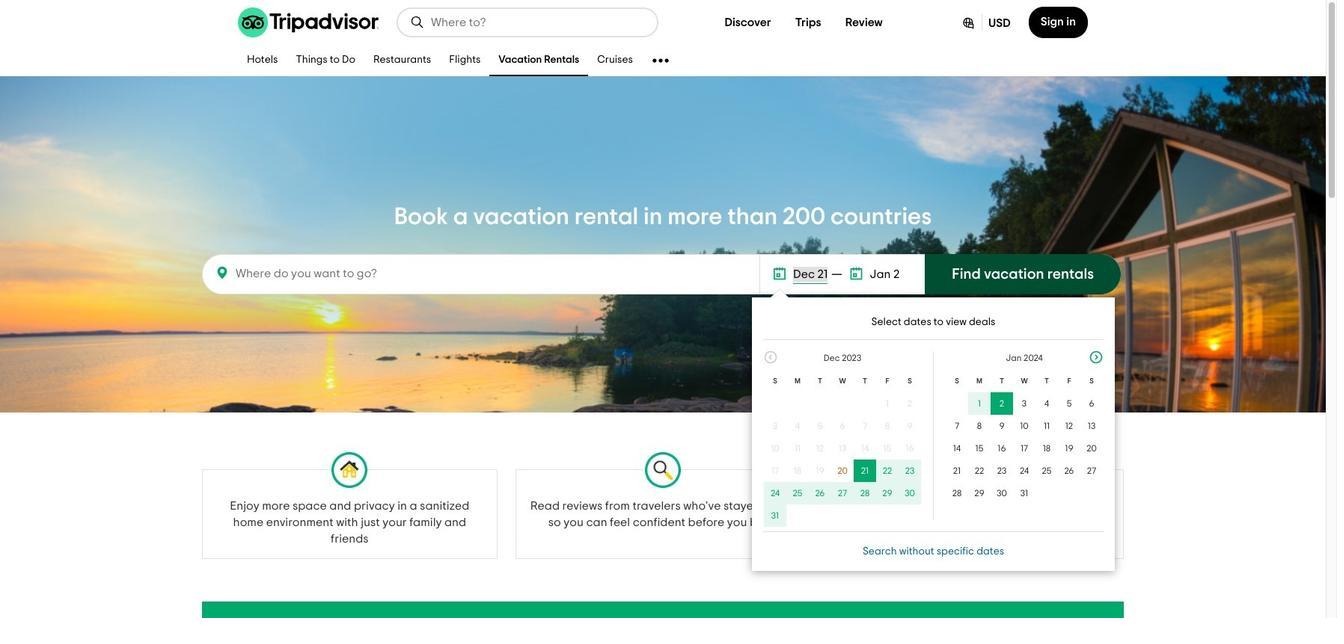 Task type: describe. For each thing, give the bounding box(es) containing it.
Where do you want to go? text field
[[212, 266, 383, 282]]

Search search field
[[431, 16, 645, 29]]

search image
[[410, 15, 425, 30]]



Task type: vqa. For each thing, say whether or not it's contained in the screenshot.
sites
no



Task type: locate. For each thing, give the bounding box(es) containing it.
tripadvisor image
[[238, 7, 379, 37]]

None search field
[[398, 9, 657, 36]]



